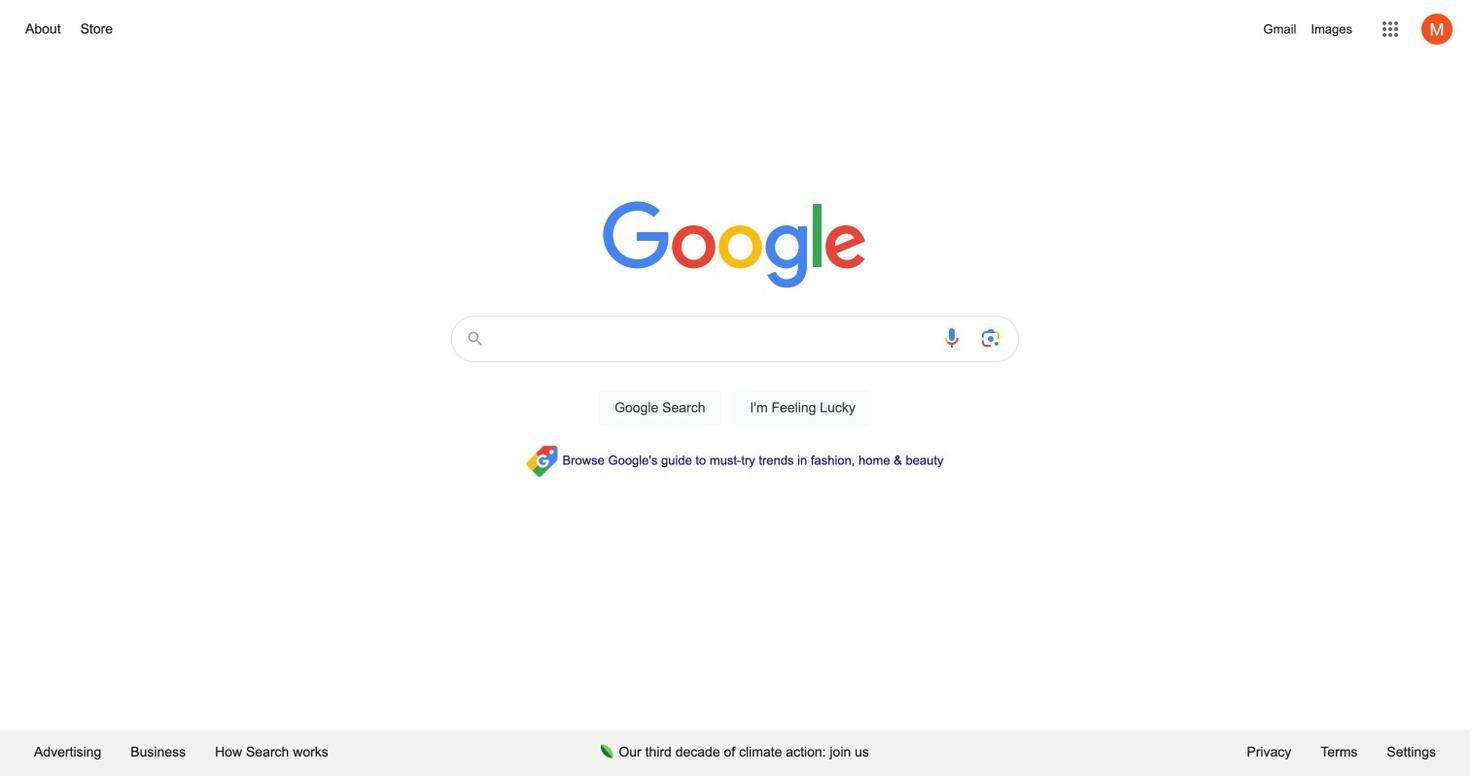 Task type: locate. For each thing, give the bounding box(es) containing it.
google image
[[603, 201, 867, 291]]

search by voice image
[[940, 327, 964, 350]]

None search field
[[19, 310, 1451, 448]]

search by image image
[[979, 327, 1003, 350]]



Task type: vqa. For each thing, say whether or not it's contained in the screenshot.
the actions for 192 kelly ave Region
no



